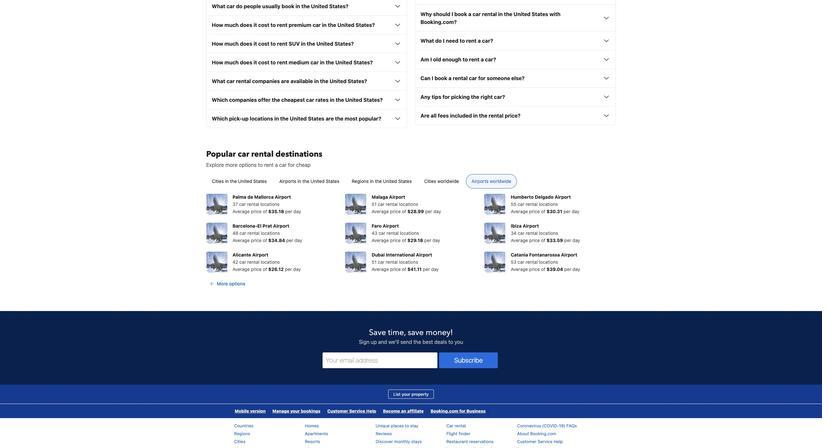 Task type: describe. For each thing, give the bounding box(es) containing it.
average inside faro airport 43 car rental locations average price of $29.18 per day
[[372, 238, 389, 243]]

ibiza
[[511, 223, 522, 229]]

to inside popular car rental destinations explore more options to rent a car for cheap
[[258, 162, 263, 168]]

the inside the what car rental companies are available in the united states? dropdown button
[[320, 78, 329, 84]]

rent left premium
[[277, 22, 288, 28]]

companies inside "dropdown button"
[[229, 97, 257, 103]]

monthly
[[395, 439, 411, 444]]

you
[[455, 339, 464, 345]]

and
[[379, 339, 387, 345]]

car inside "dropdown button"
[[306, 97, 315, 103]]

cities link
[[234, 439, 246, 444]]

51 inside malaga airport 51 car rental locations average price of $28.99 per day
[[372, 201, 377, 207]]

average inside palma de mallorca airport 37 car rental locations average price of $35.18 per day
[[233, 209, 250, 214]]

popular
[[206, 149, 236, 160]]

resorts
[[305, 439, 320, 444]]

we'll
[[389, 339, 400, 345]]

companies inside dropdown button
[[252, 78, 280, 84]]

regions link
[[234, 431, 250, 436]]

airport inside dubai international airport 51 car rental locations average price of $41.11 per day
[[416, 252, 433, 258]]

with
[[550, 11, 561, 17]]

0 vertical spatial book
[[282, 3, 295, 9]]

per inside alicante airport 42 car rental locations average price of $26.12 per day
[[285, 267, 292, 272]]

destinations
[[276, 149, 323, 160]]

1 vertical spatial do
[[436, 38, 442, 44]]

airport inside catania fontanarossa airport 53 car rental locations average price of $39.04 per day
[[562, 252, 578, 258]]

right
[[481, 94, 493, 100]]

any
[[421, 94, 431, 100]]

malaga
[[372, 194, 388, 200]]

regions in the united states button
[[347, 174, 418, 189]]

$34.84
[[269, 238, 285, 243]]

locations inside dubai international airport 51 car rental locations average price of $41.11 per day
[[399, 259, 419, 265]]

reviews link
[[376, 431, 392, 436]]

stays
[[412, 439, 422, 444]]

average inside ibiza airport 34 car rental locations average price of $33.59 per day
[[511, 238, 529, 243]]

how much does it cost to rent suv in the united states? button
[[212, 40, 402, 48]]

price inside malaga airport 51 car rental locations average price of $28.99 per day
[[390, 209, 401, 214]]

rental inside dropdown button
[[453, 75, 468, 81]]

rent left suv
[[277, 41, 288, 47]]

of inside barcelona-el prat airport 48 car rental locations average price of $34.84 per day
[[263, 238, 267, 243]]

list your property link
[[389, 390, 434, 399]]

rental inside alicante airport 42 car rental locations average price of $26.12 per day
[[248, 259, 260, 265]]

the inside regions in the united states button
[[375, 178, 382, 184]]

for inside dropdown button
[[443, 94, 450, 100]]

$26.12
[[269, 267, 284, 272]]

can i book a rental car for someone else?
[[421, 75, 525, 81]]

day inside humberto delgado airport 55 car rental locations average price of $30.31 per day
[[572, 209, 580, 214]]

0 vertical spatial customer
[[328, 408, 349, 414]]

to right need at top right
[[460, 38, 465, 44]]

cheap car rental at barcelona-el prat airport – bcn image
[[206, 223, 228, 244]]

faqs
[[567, 423, 578, 428]]

countries regions cities
[[234, 423, 254, 444]]

else?
[[512, 75, 525, 81]]

your for property
[[402, 392, 411, 397]]

up inside dropdown button
[[242, 116, 249, 122]]

per inside ibiza airport 34 car rental locations average price of $33.59 per day
[[565, 238, 572, 243]]

about booking.com link
[[518, 431, 557, 436]]

booking.com inside navigation
[[431, 408, 459, 414]]

i left 'old'
[[431, 57, 432, 63]]

why
[[421, 11, 432, 17]]

list
[[394, 392, 401, 397]]

in inside are all fees included in the rental price? dropdown button
[[474, 113, 478, 119]]

save time, save money! footer
[[0, 311, 823, 448]]

car rental flight finder restaurant reservations
[[447, 423, 494, 444]]

cities in the united states
[[212, 178, 267, 184]]

which pick-up locations in the united states are the most popular? button
[[212, 115, 402, 123]]

regions inside countries regions cities
[[234, 431, 250, 436]]

day inside dubai international airport 51 car rental locations average price of $41.11 per day
[[432, 267, 439, 272]]

Your email address email field
[[323, 353, 438, 368]]

booking.com for business
[[431, 408, 486, 414]]

in inside how much does it cost to rent medium car in the united states? dropdown button
[[320, 60, 325, 65]]

day inside malaga airport 51 car rental locations average price of $28.99 per day
[[434, 209, 442, 214]]

what do i need to rent a car? button
[[421, 37, 611, 45]]

locations inside palma de mallorca airport 37 car rental locations average price of $35.18 per day
[[261, 201, 280, 207]]

fees
[[438, 113, 449, 119]]

restaurant
[[447, 439, 468, 444]]

in inside regions in the united states button
[[370, 178, 374, 184]]

car? for what do i need to rent a car?
[[483, 38, 494, 44]]

a up can i book a rental car for someone else?
[[481, 57, 484, 63]]

what for what car rental companies are available in the united states?
[[212, 78, 226, 84]]

does for how much does it cost to rent medium car in the united states?
[[240, 60, 253, 65]]

palma
[[233, 194, 247, 200]]

the down cheapest
[[280, 116, 289, 122]]

to down usually
[[271, 22, 276, 28]]

in inside how much does it cost to rent suv in the united states? dropdown button
[[301, 41, 306, 47]]

cities for cities worldwide
[[425, 178, 437, 184]]

mobile version link
[[232, 404, 269, 418]]

i inside why should i book a car rental in the united states with booking.com?
[[452, 11, 454, 17]]

cheap car rental at malaga airport – agp image
[[346, 194, 367, 215]]

tab list containing cities in the united states
[[201, 174, 622, 189]]

per inside palma de mallorca airport 37 car rental locations average price of $35.18 per day
[[286, 209, 293, 214]]

price inside alicante airport 42 car rental locations average price of $26.12 per day
[[251, 267, 262, 272]]

how for how much does it cost to rent medium car in the united states?
[[212, 60, 223, 65]]

per inside dubai international airport 51 car rental locations average price of $41.11 per day
[[423, 267, 430, 272]]

price inside humberto delgado airport 55 car rental locations average price of $30.31 per day
[[530, 209, 540, 214]]

are all fees included in the rental price? button
[[421, 112, 611, 120]]

the inside how much does it cost to rent premium car in the united states? dropdown button
[[328, 22, 337, 28]]

the right 'rates'
[[336, 97, 344, 103]]

per inside humberto delgado airport 55 car rental locations average price of $30.31 per day
[[564, 209, 571, 214]]

customer service help link for manage your bookings
[[324, 404, 380, 418]]

help inside the coronavirus (covid-19) faqs about booking.com customer service help
[[554, 439, 563, 444]]

average inside humberto delgado airport 55 car rental locations average price of $30.31 per day
[[511, 209, 529, 214]]

of inside malaga airport 51 car rental locations average price of $28.99 per day
[[402, 209, 407, 214]]

regions inside button
[[352, 178, 369, 184]]

property
[[412, 392, 429, 397]]

of inside dubai international airport 51 car rental locations average price of $41.11 per day
[[402, 267, 407, 272]]

subscribe
[[455, 357, 483, 364]]

car inside alicante airport 42 car rental locations average price of $26.12 per day
[[240, 259, 246, 265]]

cheap car rental at palma de mallorca airport – pmi image
[[206, 194, 228, 215]]

a inside why should i book a car rental in the united states with booking.com?
[[469, 11, 472, 17]]

malaga airport 51 car rental locations average price of $28.99 per day
[[372, 194, 442, 214]]

regions in the united states
[[352, 178, 412, 184]]

car? for am i old enough to rent a car?
[[486, 57, 497, 63]]

does for how much does it cost to rent suv in the united states?
[[240, 41, 253, 47]]

of inside ibiza airport 34 car rental locations average price of $33.59 per day
[[542, 238, 546, 243]]

united inside why should i book a car rental in the united states with booking.com?
[[514, 11, 531, 17]]

can
[[421, 75, 431, 81]]

rental inside popular car rental destinations explore more options to rent a car for cheap
[[252, 149, 274, 160]]

price inside barcelona-el prat airport 48 car rental locations average price of $34.84 per day
[[251, 238, 262, 243]]

price?
[[505, 113, 521, 119]]

car inside barcelona-el prat airport 48 car rental locations average price of $34.84 per day
[[240, 230, 247, 236]]

best
[[423, 339, 433, 345]]

tips
[[432, 94, 442, 100]]

el
[[258, 223, 262, 229]]

rental inside ibiza airport 34 car rental locations average price of $33.59 per day
[[526, 230, 538, 236]]

reviews
[[376, 431, 392, 436]]

in inside what car do people usually book in the united states? dropdown button
[[296, 3, 301, 9]]

more options
[[217, 281, 246, 287]]

airport inside faro airport 43 car rental locations average price of $29.18 per day
[[383, 223, 399, 229]]

restaurant reservations link
[[447, 439, 494, 444]]

the right offer
[[272, 97, 280, 103]]

locations inside humberto delgado airport 55 car rental locations average price of $30.31 per day
[[539, 201, 559, 207]]

airports worldwide button
[[466, 174, 517, 189]]

ibiza airport 34 car rental locations average price of $33.59 per day
[[511, 223, 581, 243]]

of inside catania fontanarossa airport 53 car rental locations average price of $39.04 per day
[[542, 267, 546, 272]]

worldwide for cities worldwide
[[438, 178, 460, 184]]

airport inside barcelona-el prat airport 48 car rental locations average price of $34.84 per day
[[273, 223, 290, 229]]

i right can
[[432, 75, 434, 81]]

service inside navigation
[[350, 408, 366, 414]]

airports worldwide
[[472, 178, 512, 184]]

fontanarossa
[[530, 252, 561, 258]]

rental inside why should i book a car rental in the united states with booking.com?
[[483, 11, 497, 17]]

car inside humberto delgado airport 55 car rental locations average price of $30.31 per day
[[518, 201, 525, 207]]

international
[[386, 252, 415, 258]]

locations inside alicante airport 42 car rental locations average price of $26.12 per day
[[261, 259, 280, 265]]

most
[[345, 116, 358, 122]]

rental inside barcelona-el prat airport 48 car rental locations average price of $34.84 per day
[[248, 230, 260, 236]]

cheap car rental at faro airport – fao image
[[346, 223, 367, 244]]

much for how much does it cost to rent suv in the united states?
[[225, 41, 239, 47]]

the inside why should i book a car rental in the united states with booking.com?
[[505, 11, 513, 17]]

price inside palma de mallorca airport 37 car rental locations average price of $35.18 per day
[[251, 209, 262, 214]]

the inside how much does it cost to rent medium car in the united states? dropdown button
[[326, 60, 334, 65]]

what car do people usually book in the united states?
[[212, 3, 349, 9]]

de
[[248, 194, 253, 200]]

alicante
[[233, 252, 251, 258]]

how for how much does it cost to rent premium car in the united states?
[[212, 22, 223, 28]]

the inside any tips for picking the right car? dropdown button
[[471, 94, 480, 100]]

flight finder link
[[447, 431, 471, 436]]

version
[[250, 408, 266, 414]]

cheap car rental at dubai international airport – dxb image
[[346, 252, 367, 273]]

should
[[434, 11, 451, 17]]

average inside dubai international airport 51 car rental locations average price of $41.11 per day
[[372, 267, 389, 272]]

money!
[[426, 327, 454, 338]]

states? inside "dropdown button"
[[364, 97, 383, 103]]

more options button
[[206, 278, 248, 290]]

faro
[[372, 223, 382, 229]]

manage your bookings link
[[270, 404, 324, 418]]

day inside alicante airport 42 car rental locations average price of $26.12 per day
[[294, 267, 301, 272]]

old
[[434, 57, 442, 63]]

the left most
[[335, 116, 344, 122]]

enough
[[443, 57, 462, 63]]

am
[[421, 57, 430, 63]]

dubai
[[372, 252, 385, 258]]

51 inside dubai international airport 51 car rental locations average price of $41.11 per day
[[372, 259, 377, 265]]

premium
[[289, 22, 312, 28]]

the inside how much does it cost to rent suv in the united states? dropdown button
[[307, 41, 316, 47]]

available
[[291, 78, 313, 84]]

catania fontanarossa airport 53 car rental locations average price of $39.04 per day
[[511, 252, 581, 272]]

booking.com for business link
[[428, 404, 489, 418]]

why should i book a car rental in the united states with booking.com?
[[421, 11, 561, 25]]

price inside faro airport 43 car rental locations average price of $29.18 per day
[[390, 238, 401, 243]]

airport inside alicante airport 42 car rental locations average price of $26.12 per day
[[252, 252, 269, 258]]

what for what car do people usually book in the united states?
[[212, 3, 226, 9]]

offer
[[258, 97, 271, 103]]

popular?
[[359, 116, 382, 122]]

finder
[[459, 431, 471, 436]]

a inside popular car rental destinations explore more options to rent a car for cheap
[[275, 162, 278, 168]]

pick-
[[229, 116, 242, 122]]

need
[[446, 38, 459, 44]]

humberto delgado airport 55 car rental locations average price of $30.31 per day
[[511, 194, 580, 214]]

of inside humberto delgado airport 55 car rental locations average price of $30.31 per day
[[542, 209, 546, 214]]



Task type: locate. For each thing, give the bounding box(es) containing it.
in right included
[[474, 113, 478, 119]]

it
[[254, 22, 257, 28], [254, 41, 257, 47], [254, 60, 257, 65]]

1 horizontal spatial booking.com
[[531, 431, 557, 436]]

stay
[[411, 423, 419, 428]]

book right can
[[435, 75, 448, 81]]

someone
[[487, 75, 511, 81]]

airport inside palma de mallorca airport 37 car rental locations average price of $35.18 per day
[[275, 194, 291, 200]]

per inside barcelona-el prat airport 48 car rental locations average price of $34.84 per day
[[287, 238, 294, 243]]

service inside the coronavirus (covid-19) faqs about booking.com customer service help
[[538, 439, 553, 444]]

apartments
[[305, 431, 328, 436]]

options
[[239, 162, 257, 168], [229, 281, 246, 287]]

booking.com inside the coronavirus (covid-19) faqs about booking.com customer service help
[[531, 431, 557, 436]]

0 horizontal spatial customer service help link
[[324, 404, 380, 418]]

0 vertical spatial companies
[[252, 78, 280, 84]]

0 vertical spatial up
[[242, 116, 249, 122]]

cheapest
[[282, 97, 305, 103]]

airport inside ibiza airport 34 car rental locations average price of $33.59 per day
[[523, 223, 539, 229]]

car inside palma de mallorca airport 37 car rental locations average price of $35.18 per day
[[239, 201, 246, 207]]

do left need at top right
[[436, 38, 442, 44]]

per right $39.04
[[565, 267, 572, 272]]

of left $35.18
[[263, 209, 267, 214]]

in right 'available'
[[315, 78, 319, 84]]

locations
[[250, 116, 273, 122], [261, 201, 280, 207], [399, 201, 419, 207], [539, 201, 559, 207], [261, 230, 280, 236], [400, 230, 419, 236], [540, 230, 559, 236], [261, 259, 280, 265], [399, 259, 419, 265], [539, 259, 559, 265]]

much for how much does it cost to rent medium car in the united states?
[[225, 60, 239, 65]]

are
[[281, 78, 290, 84], [326, 116, 334, 122]]

navigation
[[232, 404, 490, 418]]

your for bookings
[[291, 408, 300, 414]]

1 vertical spatial car?
[[486, 57, 497, 63]]

which inside dropdown button
[[212, 116, 228, 122]]

1 vertical spatial booking.com
[[531, 431, 557, 436]]

$30.31
[[547, 209, 563, 214]]

1 vertical spatial are
[[326, 116, 334, 122]]

per right $28.99 at the top of page
[[426, 209, 433, 214]]

1 much from the top
[[225, 22, 239, 28]]

0 vertical spatial which
[[212, 97, 228, 103]]

1 horizontal spatial book
[[435, 75, 448, 81]]

1 cost from the top
[[259, 22, 270, 28]]

locations inside malaga airport 51 car rental locations average price of $28.99 per day
[[399, 201, 419, 207]]

cost down usually
[[259, 22, 270, 28]]

0 vertical spatial service
[[350, 408, 366, 414]]

regions down countries
[[234, 431, 250, 436]]

0 horizontal spatial regions
[[234, 431, 250, 436]]

for left 'business' at the bottom of page
[[460, 408, 466, 414]]

to left suv
[[271, 41, 276, 47]]

2 worldwide from the left
[[490, 178, 512, 184]]

2 51 from the top
[[372, 259, 377, 265]]

2 vertical spatial book
[[435, 75, 448, 81]]

airport right ibiza on the right of page
[[523, 223, 539, 229]]

2 vertical spatial does
[[240, 60, 253, 65]]

which for which companies offer the cheapest car rates  in the united states?
[[212, 97, 228, 103]]

cheap car rental at catania fontanarossa airport – cta image
[[485, 252, 506, 273]]

airport up $35.18
[[275, 194, 291, 200]]

the down what car do people usually book in the united states? dropdown button
[[328, 22, 337, 28]]

airport up $39.04
[[562, 252, 578, 258]]

1 vertical spatial it
[[254, 41, 257, 47]]

1 vertical spatial service
[[538, 439, 553, 444]]

in inside the "which pick-up locations in the united states are the most popular?" dropdown button
[[275, 116, 279, 122]]

price left $26.12
[[251, 267, 262, 272]]

airports up 'cheap car rental at humberto delgado airport – lis' image
[[472, 178, 489, 184]]

the inside airports in the united states button
[[303, 178, 310, 184]]

per right $33.59
[[565, 238, 572, 243]]

airport up $30.31
[[555, 194, 571, 200]]

a down enough at the top right of the page
[[449, 75, 452, 81]]

states for regions in the united states
[[399, 178, 412, 184]]

tab list
[[201, 174, 622, 189]]

which for which pick-up locations in the united states are the most popular?
[[212, 116, 228, 122]]

states for cities in the united states
[[254, 178, 267, 184]]

price inside catania fontanarossa airport 53 car rental locations average price of $39.04 per day
[[530, 267, 540, 272]]

1 vertical spatial customer
[[518, 439, 537, 444]]

per right $35.18
[[286, 209, 293, 214]]

0 vertical spatial car?
[[483, 38, 494, 44]]

resorts link
[[305, 439, 320, 444]]

0 horizontal spatial cities
[[212, 178, 224, 184]]

in
[[296, 3, 301, 9], [499, 11, 503, 17], [322, 22, 327, 28], [301, 41, 306, 47], [320, 60, 325, 65], [315, 78, 319, 84], [330, 97, 335, 103], [474, 113, 478, 119], [275, 116, 279, 122], [225, 178, 229, 184], [298, 178, 302, 184], [370, 178, 374, 184]]

which inside "dropdown button"
[[212, 97, 228, 103]]

locations up $26.12
[[261, 259, 280, 265]]

why should i book a car rental in the united states with booking.com? button
[[421, 10, 611, 26]]

regions
[[352, 178, 369, 184], [234, 431, 250, 436]]

car inside faro airport 43 car rental locations average price of $29.18 per day
[[379, 230, 386, 236]]

the up malaga
[[375, 178, 382, 184]]

do
[[236, 3, 243, 9], [436, 38, 442, 44]]

3 much from the top
[[225, 60, 239, 65]]

1 vertical spatial help
[[554, 439, 563, 444]]

2 vertical spatial what
[[212, 78, 226, 84]]

average inside catania fontanarossa airport 53 car rental locations average price of $39.04 per day
[[511, 267, 529, 272]]

airport inside humberto delgado airport 55 car rental locations average price of $30.31 per day
[[555, 194, 571, 200]]

1 vertical spatial up
[[371, 339, 377, 345]]

dubai international airport 51 car rental locations average price of $41.11 per day
[[372, 252, 439, 272]]

locations inside dropdown button
[[250, 116, 273, 122]]

of left $30.31
[[542, 209, 546, 214]]

the inside are all fees included in the rental price? dropdown button
[[480, 113, 488, 119]]

to inside save time, save money! sign up and we'll send the best deals to you
[[449, 339, 454, 345]]

it for medium
[[254, 60, 257, 65]]

1 horizontal spatial customer
[[518, 439, 537, 444]]

cost for suv
[[259, 41, 270, 47]]

in down cheap
[[298, 178, 302, 184]]

bookings
[[301, 408, 321, 414]]

of left $41.11
[[402, 267, 407, 272]]

which companies offer the cheapest car rates  in the united states?
[[212, 97, 383, 103]]

1 it from the top
[[254, 22, 257, 28]]

rent
[[277, 22, 288, 28], [467, 38, 477, 44], [277, 41, 288, 47], [470, 57, 480, 63], [277, 60, 288, 65], [264, 162, 274, 168]]

car rental link
[[447, 423, 466, 428]]

book right usually
[[282, 3, 295, 9]]

cheap car rental at ibiza airport – ibz image
[[485, 223, 506, 244]]

day
[[294, 209, 301, 214], [434, 209, 442, 214], [572, 209, 580, 214], [295, 238, 302, 243], [433, 238, 441, 243], [573, 238, 581, 243], [294, 267, 301, 272], [432, 267, 439, 272], [573, 267, 581, 272]]

companies up offer
[[252, 78, 280, 84]]

price up fontanarossa
[[530, 238, 540, 243]]

navigation containing mobile version
[[232, 404, 490, 418]]

navigation inside save time, save money! footer
[[232, 404, 490, 418]]

1 vertical spatial book
[[455, 11, 468, 17]]

to inside dropdown button
[[463, 57, 468, 63]]

0 horizontal spatial help
[[367, 408, 377, 414]]

of
[[263, 209, 267, 214], [402, 209, 407, 214], [542, 209, 546, 214], [263, 238, 267, 243], [402, 238, 407, 243], [542, 238, 546, 243], [263, 267, 267, 272], [402, 267, 407, 272], [542, 267, 546, 272]]

airport down $29.18
[[416, 252, 433, 258]]

37
[[233, 201, 238, 207]]

in right the medium
[[320, 60, 325, 65]]

0 horizontal spatial worldwide
[[438, 178, 460, 184]]

0 vertical spatial do
[[236, 3, 243, 9]]

1 vertical spatial regions
[[234, 431, 250, 436]]

help up unique
[[367, 408, 377, 414]]

options inside button
[[229, 281, 246, 287]]

average inside alicante airport 42 car rental locations average price of $26.12 per day
[[233, 267, 250, 272]]

1 which from the top
[[212, 97, 228, 103]]

locations down offer
[[250, 116, 273, 122]]

1 vertical spatial your
[[291, 408, 300, 414]]

for
[[479, 75, 486, 81], [443, 94, 450, 100], [288, 162, 295, 168], [460, 408, 466, 414]]

service
[[350, 408, 366, 414], [538, 439, 553, 444]]

0 vertical spatial your
[[402, 392, 411, 397]]

rental inside humberto delgado airport 55 car rental locations average price of $30.31 per day
[[526, 201, 538, 207]]

of inside palma de mallorca airport 37 car rental locations average price of $35.18 per day
[[263, 209, 267, 214]]

the down save
[[414, 339, 422, 345]]

0 vertical spatial how
[[212, 22, 223, 28]]

locations inside faro airport 43 car rental locations average price of $29.18 per day
[[400, 230, 419, 236]]

how much does it cost to rent premium car in the united states? button
[[212, 21, 402, 29]]

1 horizontal spatial airports
[[472, 178, 489, 184]]

locations down delgado
[[539, 201, 559, 207]]

included
[[451, 113, 472, 119]]

2 airports from the left
[[472, 178, 489, 184]]

per
[[286, 209, 293, 214], [426, 209, 433, 214], [564, 209, 571, 214], [287, 238, 294, 243], [425, 238, 432, 243], [565, 238, 572, 243], [285, 267, 292, 272], [423, 267, 430, 272], [565, 267, 572, 272]]

car
[[447, 423, 454, 428]]

airports for airports in the united states
[[280, 178, 297, 184]]

2 cost from the top
[[259, 41, 270, 47]]

are left 'available'
[[281, 78, 290, 84]]

2 vertical spatial car?
[[495, 94, 506, 100]]

flight
[[447, 431, 458, 436]]

0 vertical spatial does
[[240, 22, 253, 28]]

51 down malaga
[[372, 201, 377, 207]]

unique places to stay reviews discover monthly stays
[[376, 423, 422, 444]]

united inside button
[[238, 178, 252, 184]]

what do i need to rent a car?
[[421, 38, 494, 44]]

airport right the alicante
[[252, 252, 269, 258]]

per right $41.11
[[423, 267, 430, 272]]

rent left the medium
[[277, 60, 288, 65]]

1 horizontal spatial up
[[371, 339, 377, 345]]

1 horizontal spatial service
[[538, 439, 553, 444]]

worldwide
[[438, 178, 460, 184], [490, 178, 512, 184]]

1 vertical spatial companies
[[229, 97, 257, 103]]

rental inside faro airport 43 car rental locations average price of $29.18 per day
[[387, 230, 399, 236]]

2 vertical spatial cost
[[259, 60, 270, 65]]

booking.com down coronavirus (covid-19) faqs link
[[531, 431, 557, 436]]

car inside dubai international airport 51 car rental locations average price of $41.11 per day
[[378, 259, 385, 265]]

your right manage
[[291, 408, 300, 414]]

rent inside popular car rental destinations explore more options to rent a car for cheap
[[264, 162, 274, 168]]

car? right right
[[495, 94, 506, 100]]

1 vertical spatial customer service help link
[[518, 439, 563, 444]]

locations up $33.59
[[540, 230, 559, 236]]

0 vertical spatial much
[[225, 22, 239, 28]]

cost left suv
[[259, 41, 270, 47]]

average down 34
[[511, 238, 529, 243]]

airports down cheap
[[280, 178, 297, 184]]

cheap car rental at alicante airport – alc image
[[206, 252, 228, 273]]

am i old enough to rent a car?
[[421, 57, 497, 63]]

are
[[421, 113, 430, 119]]

1 horizontal spatial worldwide
[[490, 178, 512, 184]]

popular car rental destinations explore more options to rent a car for cheap
[[206, 149, 323, 168]]

rental inside catania fontanarossa airport 53 car rental locations average price of $39.04 per day
[[526, 259, 538, 265]]

a right should
[[469, 11, 472, 17]]

can i book a rental car for someone else? button
[[421, 74, 611, 82]]

locations inside ibiza airport 34 car rental locations average price of $33.59 per day
[[540, 230, 559, 236]]

much
[[225, 22, 239, 28], [225, 41, 239, 47], [225, 60, 239, 65]]

average down dubai
[[372, 267, 389, 272]]

0 horizontal spatial are
[[281, 78, 290, 84]]

to down how much does it cost to rent suv in the united states?
[[271, 60, 276, 65]]

1 how from the top
[[212, 22, 223, 28]]

how for how much does it cost to rent suv in the united states?
[[212, 41, 223, 47]]

$29.18
[[408, 238, 423, 243]]

0 vertical spatial regions
[[352, 178, 369, 184]]

2 vertical spatial much
[[225, 60, 239, 65]]

booking.com
[[431, 408, 459, 414], [531, 431, 557, 436]]

for inside popular car rental destinations explore more options to rent a car for cheap
[[288, 162, 295, 168]]

average inside malaga airport 51 car rental locations average price of $28.99 per day
[[372, 209, 389, 214]]

car? up someone
[[486, 57, 497, 63]]

1 does from the top
[[240, 22, 253, 28]]

1 horizontal spatial help
[[554, 439, 563, 444]]

average down 55
[[511, 209, 529, 214]]

2 vertical spatial how
[[212, 60, 223, 65]]

1 vertical spatial options
[[229, 281, 246, 287]]

per inside malaga airport 51 car rental locations average price of $28.99 per day
[[426, 209, 433, 214]]

what for what do i need to rent a car?
[[421, 38, 434, 44]]

rent up can i book a rental car for someone else?
[[470, 57, 480, 63]]

0 vertical spatial it
[[254, 22, 257, 28]]

the up what do i need to rent a car? dropdown button
[[505, 11, 513, 17]]

options right more
[[229, 281, 246, 287]]

rent right need at top right
[[467, 38, 477, 44]]

to left you
[[449, 339, 454, 345]]

0 horizontal spatial do
[[236, 3, 243, 9]]

0 vertical spatial options
[[239, 162, 257, 168]]

much for how much does it cost to rent premium car in the united states?
[[225, 22, 239, 28]]

day inside barcelona-el prat airport 48 car rental locations average price of $34.84 per day
[[295, 238, 302, 243]]

it for suv
[[254, 41, 257, 47]]

the inside what car do people usually book in the united states? dropdown button
[[302, 3, 310, 9]]

to right enough at the top right of the page
[[463, 57, 468, 63]]

1 horizontal spatial are
[[326, 116, 334, 122]]

apartments link
[[305, 431, 328, 436]]

options inside popular car rental destinations explore more options to rent a car for cheap
[[239, 162, 257, 168]]

1 horizontal spatial your
[[402, 392, 411, 397]]

0 vertical spatial are
[[281, 78, 290, 84]]

medium
[[289, 60, 310, 65]]

51 down dubai
[[372, 259, 377, 265]]

regions up cheap car rental at malaga airport – agp image
[[352, 178, 369, 184]]

2 how from the top
[[212, 41, 223, 47]]

0 vertical spatial booking.com
[[431, 408, 459, 414]]

$33.59
[[547, 238, 564, 243]]

worldwide for airports worldwide
[[490, 178, 512, 184]]

rates
[[316, 97, 329, 103]]

locations inside barcelona-el prat airport 48 car rental locations average price of $34.84 per day
[[261, 230, 280, 236]]

price down fontanarossa
[[530, 267, 540, 272]]

in inside the what car rental companies are available in the united states? dropdown button
[[315, 78, 319, 84]]

to left stay
[[405, 423, 409, 428]]

cost for medium
[[259, 60, 270, 65]]

of inside alicante airport 42 car rental locations average price of $26.12 per day
[[263, 267, 267, 272]]

1 vertical spatial what
[[421, 38, 434, 44]]

what car rental companies are available in the united states?
[[212, 78, 367, 84]]

cost for premium
[[259, 22, 270, 28]]

in inside how much does it cost to rent premium car in the united states? dropdown button
[[322, 22, 327, 28]]

the up the what car rental companies are available in the united states? dropdown button
[[326, 60, 334, 65]]

faro airport 43 car rental locations average price of $29.18 per day
[[372, 223, 441, 243]]

i left need at top right
[[443, 38, 445, 44]]

airports for airports worldwide
[[472, 178, 489, 184]]

suv
[[289, 41, 300, 47]]

states inside why should i book a car rental in the united states with booking.com?
[[532, 11, 549, 17]]

price
[[251, 209, 262, 214], [390, 209, 401, 214], [530, 209, 540, 214], [251, 238, 262, 243], [390, 238, 401, 243], [530, 238, 540, 243], [251, 267, 262, 272], [390, 267, 401, 272], [530, 267, 540, 272]]

1 vertical spatial cost
[[259, 41, 270, 47]]

day right $30.31
[[572, 209, 580, 214]]

0 horizontal spatial airports
[[280, 178, 297, 184]]

locations down mallorca
[[261, 201, 280, 207]]

per right $29.18
[[425, 238, 432, 243]]

0 horizontal spatial your
[[291, 408, 300, 414]]

locations down fontanarossa
[[539, 259, 559, 265]]

to inside unique places to stay reviews discover monthly stays
[[405, 423, 409, 428]]

3 does from the top
[[240, 60, 253, 65]]

1 vertical spatial how
[[212, 41, 223, 47]]

2 it from the top
[[254, 41, 257, 47]]

homes
[[305, 423, 319, 428]]

0 horizontal spatial booking.com
[[431, 408, 459, 414]]

customer service help link
[[324, 404, 380, 418], [518, 439, 563, 444]]

your right list
[[402, 392, 411, 397]]

1 vertical spatial 51
[[372, 259, 377, 265]]

$41.11
[[408, 267, 422, 272]]

rental inside dubai international airport 51 car rental locations average price of $41.11 per day
[[386, 259, 398, 265]]

2 vertical spatial it
[[254, 60, 257, 65]]

1 vertical spatial does
[[240, 41, 253, 47]]

average down 43
[[372, 238, 389, 243]]

1 vertical spatial much
[[225, 41, 239, 47]]

1 airports from the left
[[280, 178, 297, 184]]

sign
[[359, 339, 370, 345]]

book inside why should i book a car rental in the united states with booking.com?
[[455, 11, 468, 17]]

3 it from the top
[[254, 60, 257, 65]]

average down 53
[[511, 267, 529, 272]]

19)
[[560, 423, 566, 428]]

rental inside palma de mallorca airport 37 car rental locations average price of $35.18 per day
[[247, 201, 259, 207]]

become an affiliate link
[[380, 404, 427, 418]]

price inside dubai international airport 51 car rental locations average price of $41.11 per day
[[390, 267, 401, 272]]

rent inside dropdown button
[[470, 57, 480, 63]]

cities inside button
[[425, 178, 437, 184]]

deals
[[435, 339, 448, 345]]

0 vertical spatial cost
[[259, 22, 270, 28]]

customer service help link for about booking.com
[[518, 439, 563, 444]]

cost down how much does it cost to rent suv in the united states?
[[259, 60, 270, 65]]

unique
[[376, 423, 390, 428]]

a down why should i book a car rental in the united states with booking.com?
[[478, 38, 481, 44]]

price left $28.99 at the top of page
[[390, 209, 401, 214]]

0 horizontal spatial service
[[350, 408, 366, 414]]

places
[[391, 423, 404, 428]]

customer inside the coronavirus (covid-19) faqs about booking.com customer service help
[[518, 439, 537, 444]]

in up malaga
[[370, 178, 374, 184]]

become
[[383, 408, 400, 414]]

1 worldwide from the left
[[438, 178, 460, 184]]

price up 'el'
[[251, 209, 262, 214]]

3 cost from the top
[[259, 60, 270, 65]]

the down cheap
[[303, 178, 310, 184]]

2 horizontal spatial cities
[[425, 178, 437, 184]]

day right $41.11
[[432, 267, 439, 272]]

states for airports in the united states
[[326, 178, 340, 184]]

of left $34.84 at the bottom left of page
[[263, 238, 267, 243]]

states inside button
[[254, 178, 267, 184]]

0 horizontal spatial customer
[[328, 408, 349, 414]]

in up premium
[[296, 3, 301, 9]]

42
[[233, 259, 238, 265]]

average down 37
[[233, 209, 250, 214]]

0 vertical spatial customer service help link
[[324, 404, 380, 418]]

are down 'rates'
[[326, 116, 334, 122]]

1 horizontal spatial customer service help link
[[518, 439, 563, 444]]

day inside faro airport 43 car rental locations average price of $29.18 per day
[[433, 238, 441, 243]]

car inside why should i book a car rental in the united states with booking.com?
[[473, 11, 481, 17]]

in inside why should i book a car rental in the united states with booking.com?
[[499, 11, 503, 17]]

the down right
[[480, 113, 488, 119]]

car inside catania fontanarossa airport 53 car rental locations average price of $39.04 per day
[[518, 259, 525, 265]]

car?
[[483, 38, 494, 44], [486, 57, 497, 63], [495, 94, 506, 100]]

book inside dropdown button
[[435, 75, 448, 81]]

1 51 from the top
[[372, 201, 377, 207]]

3 how from the top
[[212, 60, 223, 65]]

rental inside malaga airport 51 car rental locations average price of $28.99 per day
[[386, 201, 398, 207]]

2 which from the top
[[212, 116, 228, 122]]

of left $29.18
[[402, 238, 407, 243]]

day inside ibiza airport 34 car rental locations average price of $33.59 per day
[[573, 238, 581, 243]]

0 horizontal spatial up
[[242, 116, 249, 122]]

average
[[233, 209, 250, 214], [372, 209, 389, 214], [511, 209, 529, 214], [233, 238, 250, 243], [372, 238, 389, 243], [511, 238, 529, 243], [233, 267, 250, 272], [372, 267, 389, 272], [511, 267, 529, 272]]

how much does it cost to rent premium car in the united states?
[[212, 22, 375, 28]]

the up 'rates'
[[320, 78, 329, 84]]

explore
[[206, 162, 224, 168]]

2 much from the top
[[225, 41, 239, 47]]

united inside "dropdown button"
[[346, 97, 363, 103]]

1 horizontal spatial do
[[436, 38, 442, 44]]

a down destinations
[[275, 162, 278, 168]]

your
[[402, 392, 411, 397], [291, 408, 300, 414]]

1 horizontal spatial regions
[[352, 178, 369, 184]]

average inside barcelona-el prat airport 48 car rental locations average price of $34.84 per day
[[233, 238, 250, 243]]

cities for cities in the united states
[[212, 178, 224, 184]]

43
[[372, 230, 378, 236]]

in right premium
[[322, 22, 327, 28]]

does for how much does it cost to rent premium car in the united states?
[[240, 22, 253, 28]]

to
[[271, 22, 276, 28], [460, 38, 465, 44], [271, 41, 276, 47], [463, 57, 468, 63], [271, 60, 276, 65], [258, 162, 263, 168], [449, 339, 454, 345], [405, 423, 409, 428]]

2 does from the top
[[240, 41, 253, 47]]

per inside catania fontanarossa airport 53 car rental locations average price of $39.04 per day
[[565, 267, 572, 272]]

day inside palma de mallorca airport 37 car rental locations average price of $35.18 per day
[[294, 209, 301, 214]]

i right should
[[452, 11, 454, 17]]

how much does it cost to rent suv in the united states?
[[212, 41, 354, 47]]

1 horizontal spatial cities
[[234, 439, 246, 444]]

$39.04
[[547, 267, 564, 272]]

in right 'rates'
[[330, 97, 335, 103]]

0 vertical spatial 51
[[372, 201, 377, 207]]

0 horizontal spatial book
[[282, 3, 295, 9]]

cheap car rental at humberto delgado airport – lis image
[[485, 194, 506, 215]]

save time, save money! sign up and we'll send the best deals to you
[[359, 327, 464, 345]]

it for premium
[[254, 22, 257, 28]]

airports in the united states
[[280, 178, 340, 184]]

1 vertical spatial which
[[212, 116, 228, 122]]

locations up $29.18
[[400, 230, 419, 236]]

alicante airport 42 car rental locations average price of $26.12 per day
[[233, 252, 301, 272]]

reservations
[[470, 439, 494, 444]]

the
[[302, 3, 310, 9], [505, 11, 513, 17], [328, 22, 337, 28], [307, 41, 316, 47], [326, 60, 334, 65], [320, 78, 329, 84], [471, 94, 480, 100], [272, 97, 280, 103], [336, 97, 344, 103], [480, 113, 488, 119], [280, 116, 289, 122], [335, 116, 344, 122], [230, 178, 237, 184], [303, 178, 310, 184], [375, 178, 382, 184], [414, 339, 422, 345]]

time,
[[388, 327, 406, 338]]

picking
[[452, 94, 470, 100]]

price up 'international'
[[390, 238, 401, 243]]

average down malaga
[[372, 209, 389, 214]]

book right should
[[455, 11, 468, 17]]

companies up pick-
[[229, 97, 257, 103]]

0 vertical spatial what
[[212, 3, 226, 9]]

usually
[[263, 3, 281, 9]]

0 vertical spatial help
[[367, 408, 377, 414]]

the right suv
[[307, 41, 316, 47]]

palma de mallorca airport 37 car rental locations average price of $35.18 per day
[[233, 194, 301, 214]]

2 horizontal spatial book
[[455, 11, 468, 17]]

average down 48
[[233, 238, 250, 243]]



Task type: vqa. For each thing, say whether or not it's contained in the screenshot.
How much does it cost to rent premium car in the United States? dropdown button
yes



